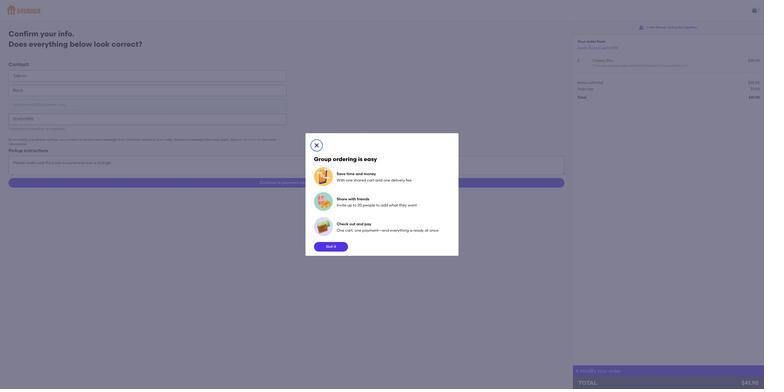 Task type: vqa. For each thing, say whether or not it's contained in the screenshot.
$38.00 corresponding to $38.00 " Can you please make sure that the ranch is there, thank you! "
yes



Task type: locate. For each thing, give the bounding box(es) containing it.
1 horizontal spatial "
[[688, 64, 689, 68]]

1 $38.00 from the top
[[749, 58, 761, 63]]

order up 'pizza'
[[587, 39, 597, 44]]

and right out
[[357, 222, 364, 227]]

1 vertical spatial $38.00
[[749, 80, 761, 85]]

1 vertical spatial friends
[[357, 197, 370, 202]]

Last name text field
[[9, 85, 287, 96]]

0 vertical spatial order
[[675, 26, 683, 29]]

your left info.
[[40, 29, 56, 38]]

and inside invite friends and order together button
[[668, 26, 674, 29]]

please
[[608, 64, 619, 68]]

everything down info.
[[29, 40, 68, 49]]

one left delivery at the right of the page
[[384, 178, 391, 183]]

friends right 'people icon'
[[657, 26, 667, 29]]

svg image
[[314, 142, 320, 149]]

total
[[578, 96, 587, 100], [579, 380, 598, 387]]

correct?
[[112, 40, 143, 49]]

payment—and
[[363, 229, 389, 233]]

ranch
[[649, 64, 658, 68]]

and for pay
[[357, 222, 364, 227]]

check out and pay image
[[314, 218, 334, 237]]

people icon image
[[640, 25, 645, 30]]

and
[[668, 26, 674, 29], [356, 172, 363, 177], [376, 178, 383, 183], [357, 222, 364, 227]]

and up shared
[[356, 172, 363, 177]]

0 horizontal spatial 2
[[578, 58, 580, 63]]

does
[[9, 40, 27, 49]]

1 vertical spatial everything
[[390, 229, 409, 233]]

sales
[[578, 87, 587, 91]]

total down sales
[[578, 96, 587, 100]]

share
[[337, 197, 348, 202]]

phone right valid on the left
[[18, 127, 30, 131]]

everything left ready
[[390, 229, 409, 233]]

and for order
[[668, 26, 674, 29]]

0 horizontal spatial friends
[[357, 197, 370, 202]]

0 vertical spatial you
[[602, 64, 607, 68]]

see
[[231, 138, 236, 142]]

0 horizontal spatial phone
[[18, 127, 30, 131]]

is inside the $38.00 " can you please make sure that the ranch is there, thank you! "
[[659, 64, 661, 68]]

confirm your info. does everything below look correct?
[[9, 29, 143, 49]]

$41.90
[[750, 96, 761, 100], [742, 380, 760, 387]]

from up "zeeks pizza capitol hill" link
[[598, 39, 606, 44]]

contact
[[9, 62, 29, 68]]

you down classic stix
[[602, 64, 607, 68]]

one down out
[[355, 229, 362, 233]]

cart
[[367, 178, 375, 183]]

everything inside the confirm your info. does everything below look correct?
[[29, 40, 68, 49]]

people
[[363, 203, 376, 208]]

at
[[425, 229, 429, 233]]

what
[[389, 203, 399, 208]]

look
[[94, 40, 110, 49]]

out
[[350, 222, 356, 227]]

invite
[[647, 26, 656, 29], [337, 203, 347, 208]]

0 vertical spatial everything
[[29, 40, 68, 49]]

terms
[[243, 138, 252, 142]]

$3.90
[[751, 87, 761, 91]]

order
[[675, 26, 683, 29], [587, 39, 597, 44], [609, 369, 622, 375]]

order inside your order from zeeks pizza capitol hill
[[587, 39, 597, 44]]

is left ready
[[410, 229, 413, 233]]

1 horizontal spatial invite
[[647, 26, 656, 29]]

is left easy
[[358, 156, 363, 163]]

classic
[[593, 58, 606, 63]]

to left 20
[[353, 203, 357, 208]]

your right providing at the top left of page
[[28, 138, 35, 142]]

2 vertical spatial order
[[609, 369, 622, 375]]

1 horizontal spatial from
[[598, 39, 606, 44]]

1 vertical spatial invite
[[337, 203, 347, 208]]

0 horizontal spatial from
[[118, 138, 126, 142]]

to left the payment
[[278, 181, 281, 185]]

2 $38.00 from the top
[[749, 80, 761, 85]]

and left the together
[[668, 26, 674, 29]]

invite friends and order together
[[647, 26, 698, 29]]

items subtotal
[[578, 80, 604, 85]]

1 horizontal spatial order
[[609, 369, 622, 375]]

1 horizontal spatial everything
[[390, 229, 409, 233]]

1 horizontal spatial one
[[355, 229, 362, 233]]

capitol
[[599, 46, 613, 50]]

1 vertical spatial you
[[60, 138, 66, 142]]

phone
[[18, 127, 30, 131], [36, 138, 46, 142]]

is
[[659, 64, 661, 68], [46, 127, 48, 131], [358, 156, 363, 163], [410, 229, 413, 233]]

is left there, on the top right of the page
[[659, 64, 661, 68]]

time
[[347, 172, 355, 177]]

money
[[364, 172, 376, 177]]

invite right 'people icon'
[[647, 26, 656, 29]]

1 horizontal spatial phone
[[36, 138, 46, 142]]

$38.00
[[749, 58, 761, 63], [749, 80, 761, 85]]

friends
[[657, 26, 667, 29], [357, 197, 370, 202]]

2 " from the left
[[688, 64, 689, 68]]

order left the together
[[675, 26, 683, 29]]

0 horizontal spatial order
[[587, 39, 597, 44]]

1 horizontal spatial you
[[602, 64, 607, 68]]

order right modify
[[609, 369, 622, 375]]

from inside your order from zeeks pizza capitol hill
[[598, 39, 606, 44]]

0 horizontal spatial "
[[593, 64, 595, 68]]

0 horizontal spatial everything
[[29, 40, 68, 49]]

" down classic
[[593, 64, 595, 68]]

0 vertical spatial invite
[[647, 26, 656, 29]]

one inside check out and pay one cart, one payment—and everything is ready at once
[[355, 229, 362, 233]]

and inside check out and pay one cart, one payment—and everything is ready at once
[[357, 222, 364, 227]]

Phone telephone field
[[9, 114, 287, 125]]

0 vertical spatial 2
[[759, 8, 761, 12]]

payment
[[282, 181, 299, 185]]

one down time
[[346, 178, 353, 183]]

valid phone number is required alert
[[9, 127, 65, 131]]

2
[[759, 8, 761, 12], [578, 58, 580, 63]]

once
[[430, 229, 439, 233]]

$38.00 inside the $38.00 " can you please make sure that the ranch is there, thank you! "
[[749, 58, 761, 63]]

1 vertical spatial from
[[118, 138, 126, 142]]

1 " from the left
[[593, 64, 595, 68]]

order.
[[164, 138, 173, 142]]

0 vertical spatial $38.00
[[749, 58, 761, 63]]

zeeks
[[578, 46, 588, 50]]

from
[[598, 39, 606, 44], [118, 138, 126, 142]]

fee
[[406, 178, 412, 183]]

want
[[408, 203, 417, 208]]

friends up 20
[[357, 197, 370, 202]]

0 horizontal spatial one
[[346, 178, 353, 183]]

0 vertical spatial total
[[578, 96, 587, 100]]

from left grubhub
[[118, 138, 126, 142]]

friends inside button
[[657, 26, 667, 29]]

one
[[346, 178, 353, 183], [384, 178, 391, 183], [355, 229, 362, 233]]

1 horizontal spatial friends
[[657, 26, 667, 29]]

make
[[619, 64, 628, 68]]

our
[[237, 138, 242, 142]]

everything
[[29, 40, 68, 49], [390, 229, 409, 233]]

"
[[593, 64, 595, 68], [688, 64, 689, 68]]

0 horizontal spatial you
[[60, 138, 66, 142]]

use
[[257, 138, 263, 142]]

of
[[253, 138, 256, 142]]

invite down the share in the bottom left of the page
[[337, 203, 347, 208]]

easy
[[364, 156, 377, 163]]

phone down number
[[36, 138, 46, 142]]

1 horizontal spatial 2
[[759, 8, 761, 12]]

got
[[326, 245, 333, 250]]

for
[[263, 138, 268, 142]]

messages
[[102, 138, 118, 142]]

1 vertical spatial order
[[587, 39, 597, 44]]

check out and pay one cart, one payment—and everything is ready at once
[[337, 222, 439, 233]]

shared
[[354, 178, 367, 183]]

you left consent on the top left
[[60, 138, 66, 142]]

0 vertical spatial friends
[[657, 26, 667, 29]]

they
[[399, 203, 407, 208]]

you
[[602, 64, 607, 68], [60, 138, 66, 142]]

sales tax
[[578, 87, 594, 91]]

your
[[40, 29, 56, 38], [28, 138, 35, 142], [157, 138, 164, 142], [598, 369, 608, 375]]

number,
[[46, 138, 59, 142]]

to right the related at the left top of page
[[153, 138, 156, 142]]

total down modify
[[579, 380, 598, 387]]

cart,
[[346, 229, 354, 233]]

2 horizontal spatial order
[[675, 26, 683, 29]]

0 horizontal spatial invite
[[337, 203, 347, 208]]

thank
[[672, 64, 681, 68]]

0 vertical spatial from
[[598, 39, 606, 44]]

pay
[[365, 222, 372, 227]]

" right the thank
[[688, 64, 689, 68]]

to left receive
[[79, 138, 83, 142]]

information.
[[9, 143, 27, 146]]



Task type: describe. For each thing, give the bounding box(es) containing it.
your left order.
[[157, 138, 164, 142]]

by providing your phone number, you consent to receive text messages from grubhub related to your order. standard message rates may apply. see our terms of use
[[9, 138, 263, 142]]

save time and money image
[[314, 167, 333, 186]]

got it
[[326, 245, 336, 250]]

standard
[[174, 138, 189, 142]]

continue to payment method button
[[9, 179, 565, 188]]

you inside the $38.00 " can you please make sure that the ranch is there, thank you! "
[[602, 64, 607, 68]]

your
[[578, 39, 586, 44]]

required
[[49, 127, 65, 131]]

2 inside button
[[759, 8, 761, 12]]

share with friends invite up to 20 people to add what they want
[[337, 197, 417, 208]]

delivery
[[392, 178, 406, 183]]

1 vertical spatial total
[[579, 380, 598, 387]]

text
[[95, 138, 101, 142]]

pickup
[[9, 148, 23, 153]]

consent
[[66, 138, 79, 142]]

is right number
[[46, 127, 48, 131]]

you!
[[681, 64, 688, 68]]

classic stix
[[593, 58, 613, 63]]

0 vertical spatial $41.90
[[750, 96, 761, 100]]

modify your order
[[581, 369, 622, 375]]

for more information.
[[9, 138, 276, 146]]

hill
[[613, 46, 619, 50]]

1 vertical spatial 2
[[578, 58, 580, 63]]

ready
[[414, 229, 424, 233]]

Pickup instructions text field
[[9, 156, 565, 175]]

friends inside share with friends invite up to 20 people to add what they want
[[357, 197, 370, 202]]

group ordering is easy
[[314, 156, 377, 163]]

add
[[381, 203, 389, 208]]

$38.00 for $38.00 " can you please make sure that the ranch is there, thank you! "
[[749, 58, 761, 63]]

to inside continue to payment method button
[[278, 181, 281, 185]]

check
[[337, 222, 349, 227]]

1 vertical spatial phone
[[36, 138, 46, 142]]

is inside check out and pay one cart, one payment—and everything is ready at once
[[410, 229, 413, 233]]

terms of use link
[[243, 138, 263, 142]]

method
[[300, 181, 314, 185]]

order inside button
[[675, 26, 683, 29]]

number
[[31, 127, 45, 131]]

more
[[268, 138, 276, 142]]

one
[[337, 229, 345, 233]]

$38.00 " can you please make sure that the ranch is there, thank you! "
[[593, 58, 761, 68]]

$38.00 for $38.00
[[749, 80, 761, 85]]

stix
[[607, 58, 613, 63]]

your right modify
[[598, 369, 608, 375]]

everything inside check out and pay one cart, one payment—and everything is ready at once
[[390, 229, 409, 233]]

together
[[684, 26, 698, 29]]

the
[[643, 64, 648, 68]]

main navigation navigation
[[0, 0, 765, 21]]

continue
[[260, 181, 277, 185]]

can
[[595, 64, 601, 68]]

valid phone number is required
[[9, 127, 65, 131]]

20
[[358, 203, 362, 208]]

First name text field
[[9, 71, 287, 82]]

zeeks pizza capitol hill link
[[578, 46, 619, 50]]

and right cart
[[376, 178, 383, 183]]

that
[[636, 64, 643, 68]]

below
[[70, 40, 92, 49]]

with
[[349, 197, 356, 202]]

apply.
[[221, 138, 230, 142]]

your order from zeeks pizza capitol hill
[[578, 39, 619, 50]]

may
[[213, 138, 220, 142]]

grubhub
[[126, 138, 140, 142]]

message
[[189, 138, 204, 142]]

2 button
[[752, 6, 761, 15]]

your inside the confirm your info. does everything below look correct?
[[40, 29, 56, 38]]

subtotal
[[589, 80, 604, 85]]

invite inside button
[[647, 26, 656, 29]]

2 horizontal spatial one
[[384, 178, 391, 183]]

info.
[[58, 29, 74, 38]]

share with friends image
[[314, 192, 333, 212]]

items
[[578, 80, 588, 85]]

save
[[337, 172, 346, 177]]

pizza
[[589, 46, 598, 50]]

related
[[141, 138, 152, 142]]

ordering
[[333, 156, 357, 163]]

with
[[337, 178, 345, 183]]

continue to payment method
[[260, 181, 314, 185]]

by
[[9, 138, 12, 142]]

up
[[348, 203, 352, 208]]

1 vertical spatial $41.90
[[742, 380, 760, 387]]

invite inside share with friends invite up to 20 people to add what they want
[[337, 203, 347, 208]]

providing
[[13, 138, 28, 142]]

sure
[[629, 64, 635, 68]]

0 vertical spatial phone
[[18, 127, 30, 131]]

modify
[[581, 369, 597, 375]]

got it button
[[314, 243, 348, 252]]

tax
[[588, 87, 594, 91]]

pickup instructions
[[9, 148, 48, 153]]

invite friends and order together button
[[640, 23, 698, 32]]

to left add
[[377, 203, 380, 208]]

confirm
[[9, 29, 38, 38]]

instructions
[[24, 148, 48, 153]]

and for money
[[356, 172, 363, 177]]



